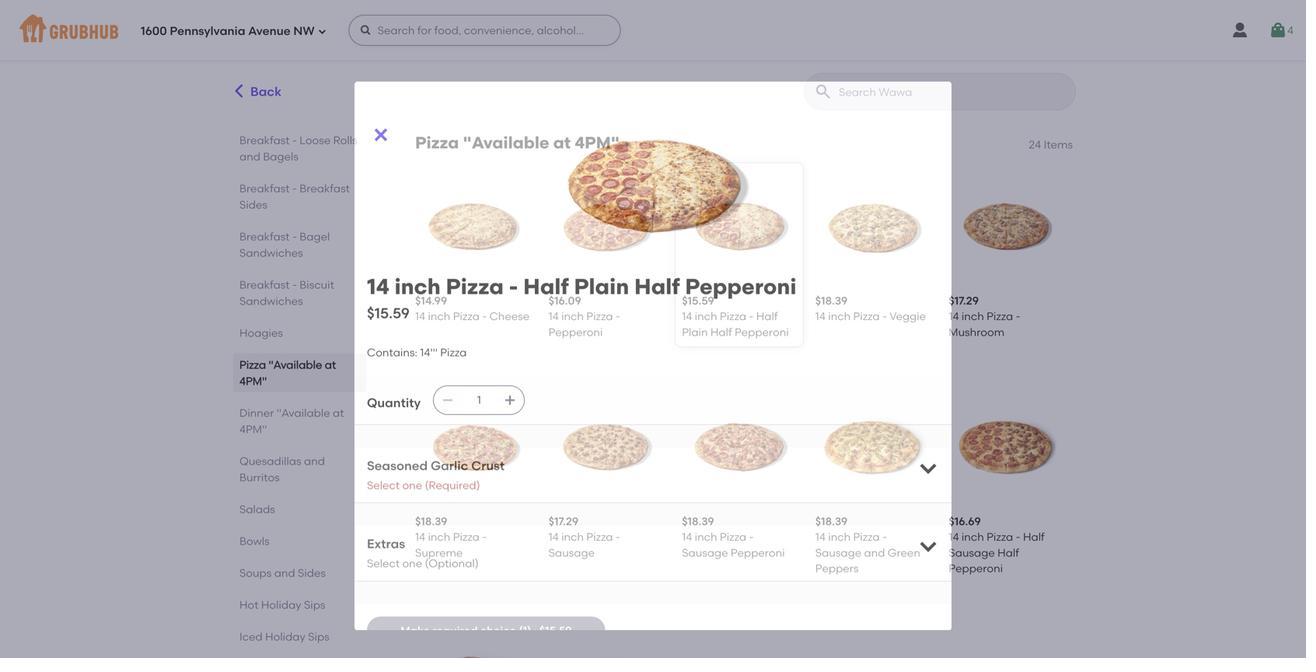 Task type: locate. For each thing, give the bounding box(es) containing it.
pizza inside $15.59 14 inch pizza - half plain half pepperoni
[[720, 310, 747, 323]]

1 vertical spatial at
[[325, 359, 336, 372]]

breakfast down "bagels"
[[240, 182, 290, 195]]

2 select from the top
[[367, 506, 400, 519]]

0 vertical spatial $17.29
[[949, 295, 979, 308]]

hot
[[240, 599, 259, 612]]

1 sausage from the left
[[549, 547, 595, 560]]

breakfast down breakfast - bagel sandwiches
[[240, 279, 290, 292]]

sips down hot holiday sips tab
[[308, 631, 330, 644]]

pizza for $18.39 14 inch pizza - veggie
[[854, 310, 880, 323]]

inch inside $18.39 14 inch pizza - veggie
[[829, 310, 851, 323]]

nw
[[294, 24, 315, 38]]

sandwiches inside breakfast - biscuit sandwiches
[[240, 295, 303, 308]]

cheese
[[490, 310, 530, 323]]

breakfast - loose rolls and bagels
[[240, 134, 358, 163]]

0 vertical spatial one
[[403, 427, 423, 440]]

$18.39 for $18.39 14 inch pizza - veggie
[[816, 295, 848, 308]]

- inside $16.09 14 inch pizza - pepperoni
[[616, 310, 621, 323]]

select inside extras select one (optional)
[[367, 506, 400, 519]]

supreme
[[415, 547, 463, 560]]

pizza for $18.39 14 inch pizza - sausage and green peppers
[[854, 531, 880, 544]]

1 horizontal spatial sides
[[298, 567, 326, 580]]

0 horizontal spatial $15.59
[[540, 573, 572, 586]]

and
[[240, 150, 261, 163], [304, 455, 325, 468], [865, 547, 886, 560], [274, 567, 295, 580]]

inch inside the $16.69 14 inch pizza - half sausage half pepperoni
[[962, 531, 985, 544]]

avenue
[[248, 24, 291, 38]]

$17.29 inside $17.29 14 inch pizza - mushroom
[[949, 295, 979, 308]]

pizza for $17.29 14 inch pizza - mushroom
[[987, 310, 1014, 323]]

inch
[[395, 222, 441, 248], [428, 310, 451, 323], [562, 310, 584, 323], [695, 310, 718, 323], [829, 310, 851, 323], [962, 310, 985, 323], [428, 531, 451, 544], [562, 531, 584, 544], [695, 531, 718, 544], [829, 531, 851, 544], [962, 531, 985, 544]]

$18.39 for $18.39 14 inch pizza - supreme
[[415, 515, 448, 529]]

0 vertical spatial holiday
[[261, 599, 302, 612]]

pizza for $17.29 14 inch pizza - sausage
[[587, 531, 613, 544]]

extras
[[367, 485, 405, 500]]

and left green
[[865, 547, 886, 560]]

sides up breakfast - bagel sandwiches
[[240, 198, 268, 212]]

4pm"
[[575, 133, 620, 153], [240, 375, 267, 388], [240, 423, 267, 436]]

$17.29 inside $17.29 14 inch pizza - sausage
[[549, 515, 579, 529]]

0 vertical spatial select
[[367, 427, 400, 440]]

1 vertical spatial $17.29
[[549, 515, 579, 529]]

2 sausage from the left
[[682, 547, 729, 560]]

14 for $16.09 14 inch pizza - pepperoni
[[549, 310, 559, 323]]

sausage inside $17.29 14 inch pizza - sausage
[[549, 547, 595, 560]]

pennsylvania
[[170, 24, 246, 38]]

14 for $14.99 14 inch pizza - cheese
[[415, 310, 426, 323]]

- inside $17.29 14 inch pizza - mushroom
[[1017, 310, 1021, 323]]

1 select from the top
[[367, 427, 400, 440]]

breakfast
[[240, 134, 290, 147], [240, 182, 290, 195], [300, 182, 350, 195], [240, 230, 290, 244], [240, 279, 290, 292]]

salads
[[240, 503, 275, 517]]

1 horizontal spatial svg image
[[918, 484, 940, 506]]

0 vertical spatial svg image
[[372, 74, 391, 93]]

inch inside $16.09 14 inch pizza - pepperoni
[[562, 310, 584, 323]]

at inside tab
[[325, 359, 336, 372]]

inch inside $15.59 14 inch pizza - half plain half pepperoni
[[695, 310, 718, 323]]

$16.69
[[949, 515, 982, 529]]

4pm" inside tab
[[240, 375, 267, 388]]

1 vertical spatial sips
[[308, 631, 330, 644]]

sausage for 14 inch pizza - sausage pepperoni
[[682, 547, 729, 560]]

14 for $17.29 14 inch pizza - mushroom
[[949, 310, 960, 323]]

1 vertical spatial one
[[403, 506, 423, 519]]

0 horizontal spatial plain
[[574, 222, 630, 248]]

green
[[888, 547, 921, 560]]

sausage inside $18.39 14 inch pizza - sausage pepperoni
[[682, 547, 729, 560]]

14 inside $14.99 14 inch pizza - cheese
[[415, 310, 426, 323]]

$16.09
[[549, 295, 582, 308]]

sides down bowls tab
[[298, 567, 326, 580]]

14 inside $18.39 14 inch pizza - sausage and green peppers
[[816, 531, 826, 544]]

1 vertical spatial "available
[[269, 359, 322, 372]]

$17.29 14 inch pizza - mushroom
[[949, 295, 1021, 339]]

at inside dinner "available at 4pm"
[[333, 407, 344, 420]]

veggie
[[890, 310, 927, 323]]

14 inside $17.29 14 inch pizza - mushroom
[[949, 310, 960, 323]]

0 vertical spatial $15.59
[[682, 295, 715, 308]]

sips for hot holiday sips
[[304, 599, 326, 612]]

svg image
[[1270, 21, 1288, 40], [360, 24, 372, 37], [318, 27, 327, 36], [442, 342, 455, 355], [918, 405, 940, 427]]

select inside seasoned garlic crust select one (required)
[[367, 427, 400, 440]]

1 vertical spatial $15.59
[[540, 573, 572, 586]]

select down seasoned on the bottom
[[367, 427, 400, 440]]

breakfast - bagel sandwiches
[[240, 230, 330, 260]]

items
[[1044, 138, 1074, 151]]

breakfast for breakfast - loose rolls and bagels
[[240, 134, 290, 147]]

1 vertical spatial pizza "available at 4pm"
[[240, 359, 336, 388]]

pizza inside $18.39 14 inch pizza - sausage pepperoni
[[720, 531, 747, 544]]

sausage for 14 inch pizza - sausage and green peppers
[[816, 547, 862, 560]]

$18.39
[[816, 295, 848, 308], [415, 515, 448, 529], [682, 515, 715, 529], [816, 515, 848, 529]]

1 vertical spatial select
[[367, 506, 400, 519]]

inch inside $18.39 14 inch pizza - sausage and green peppers
[[829, 531, 851, 544]]

inch inside $18.39 14 inch pizza - supreme
[[428, 531, 451, 544]]

breakfast - loose rolls and bagels tab
[[240, 132, 360, 165]]

1 vertical spatial sandwiches
[[240, 295, 303, 308]]

2 sandwiches from the top
[[240, 295, 303, 308]]

14 inside $15.59 14 inch pizza - half plain half pepperoni
[[682, 310, 693, 323]]

sips
[[304, 599, 326, 612], [308, 631, 330, 644]]

$15.59
[[682, 295, 715, 308], [540, 573, 572, 586]]

pizza for $15.59 14 inch pizza - half plain half pepperoni
[[720, 310, 747, 323]]

1 vertical spatial 4pm"
[[240, 375, 267, 388]]

hoagies
[[240, 327, 283, 340]]

pizza inside the $16.69 14 inch pizza - half sausage half pepperoni
[[987, 531, 1014, 544]]

$14.99
[[415, 295, 447, 308]]

one inside seasoned garlic crust select one (required)
[[403, 427, 423, 440]]

plain
[[574, 222, 630, 248], [682, 326, 708, 339]]

(required)
[[425, 427, 480, 440]]

14 inch pizza - pepperoni image
[[549, 170, 664, 284]]

$18.39 inside $18.39 14 inch pizza - sausage and green peppers
[[816, 515, 848, 529]]

pizza for $14.99 14 inch pizza - cheese
[[453, 310, 480, 323]]

14 inside the $16.69 14 inch pizza - half sausage half pepperoni
[[949, 531, 960, 544]]

hot holiday sips tab
[[240, 597, 360, 614]]

at
[[554, 133, 571, 153], [325, 359, 336, 372], [333, 407, 344, 420]]

$14.99 14 inch pizza - cheese
[[415, 295, 530, 323]]

1 horizontal spatial plain
[[682, 326, 708, 339]]

"available
[[463, 133, 550, 153], [269, 359, 322, 372], [277, 407, 330, 420]]

sides inside breakfast - breakfast sides
[[240, 198, 268, 212]]

pizza inside $16.09 14 inch pizza - pepperoni
[[587, 310, 613, 323]]

pizza for $16.09 14 inch pizza - pepperoni
[[587, 310, 613, 323]]

pizza inside pizza "available at 4pm"
[[240, 359, 266, 372]]

14
[[367, 222, 390, 248], [415, 310, 426, 323], [549, 310, 559, 323], [682, 310, 693, 323], [816, 310, 826, 323], [949, 310, 960, 323], [415, 531, 426, 544], [549, 531, 559, 544], [682, 531, 693, 544], [816, 531, 826, 544], [949, 531, 960, 544]]

0 vertical spatial sandwiches
[[240, 247, 303, 260]]

1 horizontal spatial pizza "available at 4pm"
[[415, 133, 620, 153]]

and right soups
[[274, 567, 295, 580]]

24 items
[[1030, 138, 1074, 151]]

pizza "available at 4pm"
[[415, 133, 620, 153], [240, 359, 336, 388]]

one down extras
[[403, 506, 423, 519]]

sips down soups and sides tab
[[304, 599, 326, 612]]

14 inch pizza - half plain half mushroom image
[[415, 627, 530, 659]]

1 horizontal spatial $15.59
[[682, 295, 715, 308]]

select
[[367, 427, 400, 440], [367, 506, 400, 519]]

0 vertical spatial sips
[[304, 599, 326, 612]]

loose
[[300, 134, 331, 147]]

$15.59 inside $15.59 14 inch pizza - half plain half pepperoni
[[682, 295, 715, 308]]

2 vertical spatial "available
[[277, 407, 330, 420]]

inch inside $17.29 14 inch pizza - sausage
[[562, 531, 584, 544]]

14 inside $18.39 14 inch pizza - supreme
[[415, 531, 426, 544]]

- inside breakfast - biscuit sandwiches
[[292, 279, 297, 292]]

0 horizontal spatial sides
[[240, 198, 268, 212]]

holiday
[[261, 599, 302, 612], [265, 631, 306, 644]]

(1)
[[519, 573, 532, 586]]

pepperoni
[[686, 222, 797, 248], [549, 326, 603, 339], [735, 326, 789, 339], [731, 547, 785, 560], [949, 563, 1004, 576]]

crust
[[472, 407, 505, 422]]

- inside $18.39 14 inch pizza - supreme
[[483, 531, 487, 544]]

holiday down soups and sides
[[261, 599, 302, 612]]

pizza inside $14.99 14 inch pizza - cheese
[[453, 310, 480, 323]]

breakfast - biscuit sandwiches
[[240, 279, 334, 308]]

one
[[403, 427, 423, 440], [403, 506, 423, 519]]

0 horizontal spatial svg image
[[372, 74, 391, 93]]

pizza inside $18.39 14 inch pizza - sausage and green peppers
[[854, 531, 880, 544]]

1 horizontal spatial $17.29
[[949, 295, 979, 308]]

14 for $16.69 14 inch pizza - half sausage half pepperoni
[[949, 531, 960, 544]]

sandwiches up breakfast - biscuit sandwiches
[[240, 247, 303, 260]]

peppers
[[816, 563, 859, 576]]

sausage for 14 inch pizza - sausage
[[549, 547, 595, 560]]

14 inch pizza - half plain half pepperoni image
[[682, 170, 797, 284]]

one inside extras select one (optional)
[[403, 506, 423, 519]]

hoagies tab
[[240, 325, 360, 342]]

$16.09 14 inch pizza - pepperoni
[[549, 295, 621, 339]]

pizza inside $18.39 14 inch pizza - veggie
[[854, 310, 880, 323]]

soups and sides
[[240, 567, 326, 580]]

breakfast inside breakfast - biscuit sandwiches
[[240, 279, 290, 292]]

inch inside $14.99 14 inch pizza - cheese
[[428, 310, 451, 323]]

$16.69 14 inch pizza - half sausage half pepperoni
[[949, 515, 1045, 576]]

breakfast up "bagels"
[[240, 134, 290, 147]]

"available for dinner "available at 4pm" tab
[[277, 407, 330, 420]]

inch inside $17.29 14 inch pizza - mushroom
[[962, 310, 985, 323]]

1 vertical spatial svg image
[[918, 484, 940, 506]]

:
[[534, 573, 537, 586]]

"available inside tab
[[269, 359, 322, 372]]

0 horizontal spatial pizza "available at 4pm"
[[240, 359, 336, 388]]

$18.39 inside $18.39 14 inch pizza - sausage pepperoni
[[682, 515, 715, 529]]

1 one from the top
[[403, 427, 423, 440]]

sausage inside $18.39 14 inch pizza - sausage and green peppers
[[816, 547, 862, 560]]

sips inside tab
[[308, 631, 330, 644]]

2 vertical spatial at
[[333, 407, 344, 420]]

holiday inside tab
[[265, 631, 306, 644]]

2 vertical spatial 4pm"
[[240, 423, 267, 436]]

sips inside tab
[[304, 599, 326, 612]]

14 inside $17.29 14 inch pizza - sausage
[[549, 531, 559, 544]]

0 horizontal spatial $17.29
[[549, 515, 579, 529]]

svg image
[[372, 74, 391, 93], [918, 484, 940, 506]]

- inside $14.99 14 inch pizza - cheese
[[483, 310, 487, 323]]

and inside $18.39 14 inch pizza - sausage and green peppers
[[865, 547, 886, 560]]

plain inside $15.59 14 inch pizza - half plain half pepperoni
[[682, 326, 708, 339]]

holiday inside tab
[[261, 599, 302, 612]]

inch for $18.39 14 inch pizza - veggie
[[829, 310, 851, 323]]

sandwiches inside breakfast - bagel sandwiches
[[240, 247, 303, 260]]

4
[[1288, 24, 1295, 37]]

pizza
[[415, 133, 459, 153], [446, 222, 504, 248], [440, 294, 467, 308], [453, 310, 480, 323], [587, 310, 613, 323], [720, 310, 747, 323], [854, 310, 880, 323], [987, 310, 1014, 323], [240, 359, 266, 372], [453, 531, 480, 544], [587, 531, 613, 544], [720, 531, 747, 544], [854, 531, 880, 544], [987, 531, 1014, 544]]

and inside quesadillas and burritos
[[304, 455, 325, 468]]

at for dinner "available at 4pm" tab
[[333, 407, 344, 420]]

sips for iced holiday sips
[[308, 631, 330, 644]]

$18.39 inside $18.39 14 inch pizza - supreme
[[415, 515, 448, 529]]

$17.29
[[949, 295, 979, 308], [549, 515, 579, 529]]

holiday down hot holiday sips
[[265, 631, 306, 644]]

pizza inside $17.29 14 inch pizza - sausage
[[587, 531, 613, 544]]

half
[[524, 222, 569, 248], [635, 222, 680, 248], [757, 310, 778, 323], [711, 326, 733, 339], [1024, 531, 1045, 544], [998, 547, 1020, 560]]

4pm" inside dinner "available at 4pm"
[[240, 423, 267, 436]]

0 vertical spatial plain
[[574, 222, 630, 248]]

14 inside $16.09 14 inch pizza - pepperoni
[[549, 310, 559, 323]]

1 vertical spatial sides
[[298, 567, 326, 580]]

4 sausage from the left
[[949, 547, 996, 560]]

14 inch pizza - sausage and green peppers image
[[816, 390, 931, 505]]

4pm" for pizza "available at 4pm" tab
[[240, 375, 267, 388]]

inch for $17.29 14 inch pizza - sausage
[[562, 531, 584, 544]]

breakfast inside breakfast - loose rolls and bagels
[[240, 134, 290, 147]]

Input item quantity number field
[[462, 335, 497, 363]]

4 button
[[1270, 16, 1295, 44]]

pepperoni inside $18.39 14 inch pizza - sausage pepperoni
[[731, 547, 785, 560]]

14 inside $18.39 14 inch pizza - veggie
[[816, 310, 826, 323]]

"available inside dinner "available at 4pm"
[[277, 407, 330, 420]]

14 for $18.39 14 inch pizza - supreme
[[415, 531, 426, 544]]

biscuit
[[300, 279, 334, 292]]

sausage
[[549, 547, 595, 560], [682, 547, 729, 560], [816, 547, 862, 560], [949, 547, 996, 560]]

1 sandwiches from the top
[[240, 247, 303, 260]]

pizza for $16.69 14 inch pizza - half sausage half pepperoni
[[987, 531, 1014, 544]]

sides
[[240, 198, 268, 212], [298, 567, 326, 580]]

1600
[[141, 24, 167, 38]]

iced holiday sips tab
[[240, 629, 360, 646]]

pizza inside $18.39 14 inch pizza - supreme
[[453, 531, 480, 544]]

14 inch pizza - cheese image
[[415, 170, 530, 284]]

1 vertical spatial plain
[[682, 326, 708, 339]]

breakfast down breakfast - breakfast sides
[[240, 230, 290, 244]]

inch for $16.69 14 inch pizza - half sausage half pepperoni
[[962, 531, 985, 544]]

1 vertical spatial holiday
[[265, 631, 306, 644]]

pizza inside $17.29 14 inch pizza - mushroom
[[987, 310, 1014, 323]]

select down extras
[[367, 506, 400, 519]]

breakfast inside breakfast - bagel sandwiches
[[240, 230, 290, 244]]

- inside breakfast - breakfast sides
[[292, 182, 297, 195]]

14 inch pizza - half plain half pepperoni
[[367, 222, 797, 248]]

inch for $14.99 14 inch pizza - cheese
[[428, 310, 451, 323]]

0 vertical spatial sides
[[240, 198, 268, 212]]

inch inside $18.39 14 inch pizza - sausage pepperoni
[[695, 531, 718, 544]]

one down seasoned on the bottom
[[403, 427, 423, 440]]

sandwiches
[[240, 247, 303, 260], [240, 295, 303, 308]]

caret left icon image
[[231, 83, 247, 99]]

2 one from the top
[[403, 506, 423, 519]]

3 sausage from the left
[[816, 547, 862, 560]]

14 inside $18.39 14 inch pizza - sausage pepperoni
[[682, 531, 693, 544]]

and down dinner "available at 4pm" tab
[[304, 455, 325, 468]]

14'"
[[420, 294, 438, 308]]

sandwiches up the hoagies
[[240, 295, 303, 308]]

$18.39 inside $18.39 14 inch pizza - veggie
[[816, 295, 848, 308]]

and left "bagels"
[[240, 150, 261, 163]]

-
[[292, 134, 297, 147], [292, 182, 297, 195], [509, 222, 518, 248], [292, 230, 297, 244], [292, 279, 297, 292], [483, 310, 487, 323], [616, 310, 621, 323], [750, 310, 754, 323], [883, 310, 888, 323], [1017, 310, 1021, 323], [483, 531, 487, 544], [616, 531, 621, 544], [750, 531, 754, 544], [883, 531, 888, 544], [1017, 531, 1021, 544]]

inch for $17.29 14 inch pizza - mushroom
[[962, 310, 985, 323]]



Task type: describe. For each thing, give the bounding box(es) containing it.
"available for pizza "available at 4pm" tab
[[269, 359, 322, 372]]

breakfast - breakfast sides tab
[[240, 180, 360, 213]]

$18.39 for $18.39 14 inch pizza - sausage pepperoni
[[682, 515, 715, 529]]

breakfast down breakfast - loose rolls and bagels tab
[[300, 182, 350, 195]]

$18.39 14 inch pizza - supreme
[[415, 515, 487, 560]]

16 inch pizza - cheese image
[[682, 627, 797, 659]]

inch for $18.39 14 inch pizza - sausage pepperoni
[[695, 531, 718, 544]]

$17.29 for $17.29 14 inch pizza - sausage
[[549, 515, 579, 529]]

1600 pennsylvania avenue nw
[[141, 24, 315, 38]]

0 vertical spatial pizza "available at 4pm"
[[415, 133, 620, 153]]

14 for $18.39 14 inch pizza - veggie
[[816, 310, 826, 323]]

$15.59 14 inch pizza - half plain half pepperoni
[[682, 295, 789, 339]]

- inside breakfast - loose rolls and bagels
[[292, 134, 297, 147]]

14 inch pizza - sausage image
[[549, 390, 664, 505]]

- inside $18.39 14 inch pizza - veggie
[[883, 310, 888, 323]]

burritos
[[240, 471, 280, 485]]

and inside soups and sides tab
[[274, 567, 295, 580]]

quesadillas
[[240, 455, 302, 468]]

bagels
[[263, 150, 299, 163]]

breakfast for breakfast - biscuit sandwiches
[[240, 279, 290, 292]]

14 inch pizza - half sausage half pepperoni image
[[949, 390, 1064, 505]]

inch for $18.39 14 inch pizza - supreme
[[428, 531, 451, 544]]

pizza for $18.39 14 inch pizza - supreme
[[453, 531, 480, 544]]

- inside $18.39 14 inch pizza - sausage pepperoni
[[750, 531, 754, 544]]

- inside $18.39 14 inch pizza - sausage and green peppers
[[883, 531, 888, 544]]

sandwiches for biscuit
[[240, 295, 303, 308]]

0 vertical spatial 4pm"
[[575, 133, 620, 153]]

main navigation navigation
[[0, 0, 1307, 61]]

pepperoni inside $16.09 14 inch pizza - pepperoni
[[549, 326, 603, 339]]

contains:
[[367, 294, 418, 308]]

breakfast - biscuit sandwiches tab
[[240, 277, 360, 310]]

breakfast for breakfast - bagel sandwiches
[[240, 230, 290, 244]]

dinner
[[240, 407, 274, 420]]

$18.39 14 inch pizza - sausage pepperoni
[[682, 515, 785, 560]]

soups and sides tab
[[240, 566, 360, 582]]

14 inch pizza - veggie image
[[816, 170, 931, 284]]

$18.39 14 inch pizza - veggie
[[816, 295, 927, 323]]

$18.39 for $18.39 14 inch pizza - sausage and green peppers
[[816, 515, 848, 529]]

14 inch pizza - half plain half sausage image
[[549, 627, 664, 659]]

14 for $17.29 14 inch pizza - sausage
[[549, 531, 559, 544]]

quesadillas and burritos
[[240, 455, 325, 485]]

pepperoni inside the $16.69 14 inch pizza - half sausage half pepperoni
[[949, 563, 1004, 576]]

make required choice (1) : $15.59
[[401, 573, 572, 586]]

seasoned
[[367, 407, 428, 422]]

soups
[[240, 567, 272, 580]]

$18.39 14 inch pizza - sausage and green peppers
[[816, 515, 921, 576]]

quesadillas and burritos tab
[[240, 454, 360, 486]]

garlic
[[431, 407, 469, 422]]

16 inch pizza - half plain half pepperoni image
[[949, 627, 1064, 659]]

holiday for hot
[[261, 599, 302, 612]]

14 inch pizza - supreme image
[[415, 390, 530, 505]]

4pm" for dinner "available at 4pm" tab
[[240, 423, 267, 436]]

svg image inside the 4 button
[[1270, 21, 1288, 40]]

- inside $15.59 14 inch pizza - half plain half pepperoni
[[750, 310, 754, 323]]

required
[[433, 573, 478, 586]]

dinner "available at 4pm" tab
[[240, 405, 360, 438]]

- inside $17.29 14 inch pizza - sausage
[[616, 531, 621, 544]]

seasoned garlic crust select one (required)
[[367, 407, 505, 440]]

make
[[401, 573, 430, 586]]

iced
[[240, 631, 263, 644]]

holiday for iced
[[265, 631, 306, 644]]

bowls
[[240, 535, 270, 548]]

dinner "available at 4pm"
[[240, 407, 344, 436]]

inch for $16.09 14 inch pizza - pepperoni
[[562, 310, 584, 323]]

- inside breakfast - bagel sandwiches
[[292, 230, 297, 244]]

inch for $15.59 14 inch pizza - half plain half pepperoni
[[695, 310, 718, 323]]

back
[[251, 84, 282, 99]]

breakfast for breakfast - breakfast sides
[[240, 182, 290, 195]]

at for pizza "available at 4pm" tab
[[325, 359, 336, 372]]

rolls
[[333, 134, 358, 147]]

0 vertical spatial at
[[554, 133, 571, 153]]

quantity
[[367, 344, 421, 359]]

back button
[[230, 73, 283, 110]]

inch for $18.39 14 inch pizza - sausage and green peppers
[[829, 531, 851, 544]]

mushroom
[[949, 326, 1005, 339]]

hot holiday sips
[[240, 599, 326, 612]]

and inside breakfast - loose rolls and bagels
[[240, 150, 261, 163]]

pizza "available at 4pm" inside tab
[[240, 359, 336, 388]]

pizza "available at 4pm" tab
[[240, 357, 360, 390]]

14 for $15.59 14 inch pizza - half plain half pepperoni
[[682, 310, 693, 323]]

extras select one (optional)
[[367, 485, 479, 519]]

iced holiday sips
[[240, 631, 330, 644]]

magnifying glass icon image
[[815, 82, 833, 101]]

sausage inside the $16.69 14 inch pizza - half sausage half pepperoni
[[949, 547, 996, 560]]

contains: 14'" pizza
[[367, 294, 467, 308]]

24
[[1030, 138, 1042, 151]]

14 for $18.39 14 inch pizza - sausage and green peppers
[[816, 531, 826, 544]]

- inside the $16.69 14 inch pizza - half sausage half pepperoni
[[1017, 531, 1021, 544]]

pizza for $18.39 14 inch pizza - sausage pepperoni
[[720, 531, 747, 544]]

breakfast - breakfast sides
[[240, 182, 350, 212]]

choice
[[481, 573, 517, 586]]

14 for $18.39 14 inch pizza - sausage pepperoni
[[682, 531, 693, 544]]

breakfast - bagel sandwiches tab
[[240, 229, 360, 261]]

0 vertical spatial "available
[[463, 133, 550, 153]]

salads tab
[[240, 502, 360, 518]]

16 inch pizza - pepperoni image
[[816, 627, 931, 659]]

bagel
[[300, 230, 330, 244]]

bowls tab
[[240, 534, 360, 550]]

14 inch pizza - sausage pepperoni image
[[682, 390, 797, 505]]

pepperoni inside $15.59 14 inch pizza - half plain half pepperoni
[[735, 326, 789, 339]]

14 inch pizza - mushroom image
[[949, 170, 1064, 284]]

(optional)
[[425, 506, 479, 519]]

$17.29 14 inch pizza - sausage
[[549, 515, 621, 560]]

sandwiches for bagel
[[240, 247, 303, 260]]

$17.29 for $17.29 14 inch pizza - mushroom
[[949, 295, 979, 308]]



Task type: vqa. For each thing, say whether or not it's contained in the screenshot.
Pickup button
no



